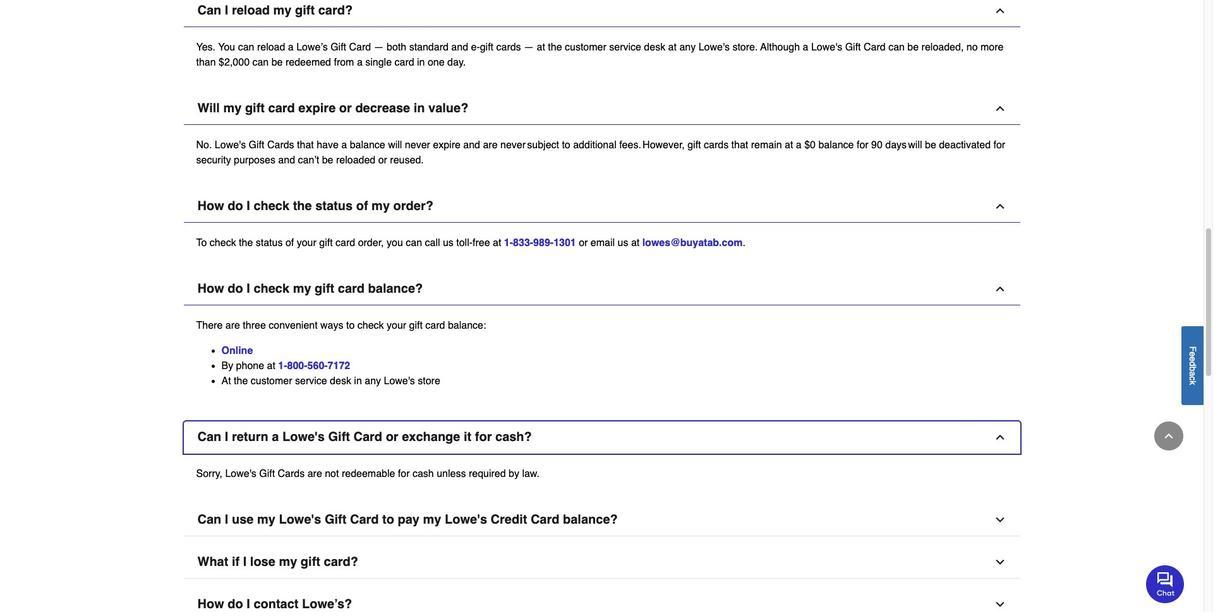 Task type: describe. For each thing, give the bounding box(es) containing it.
store
[[418, 376, 440, 387]]

in inside the yes. you can reload a lowe's gift card — both standard and e-gift cards — at the customer service desk at any lowe's store. although a lowe's gift card can be reloaded, no more than $2,000 can be redeemed from a single card in one day.
[[417, 57, 425, 68]]

by
[[221, 361, 233, 372]]

can i use my lowe's gift card to pay my lowe's credit card balance?
[[197, 513, 618, 527]]

a right although
[[803, 42, 808, 53]]

at inside no. lowe's gift cards that have a balance will never expire and are never subject to additional fees. however, gift cards that remain at a $0 balance for 90 days will be deactivated for security purposes and can't be reloaded or reused.
[[785, 140, 793, 151]]

be down have
[[322, 155, 333, 166]]

will
[[197, 101, 220, 116]]

decrease
[[355, 101, 410, 116]]

days will
[[885, 140, 922, 151]]

chevron up image for my
[[994, 200, 1006, 213]]

or right 1301
[[579, 237, 588, 249]]

2 — from the left
[[524, 42, 534, 53]]

use
[[232, 513, 254, 527]]

how do i check my gift card balance? button
[[184, 273, 1020, 306]]

can i reload my gift card?
[[197, 3, 353, 18]]

can i return a lowe's gift card or exchange it for cash? button
[[184, 422, 1020, 454]]

you
[[387, 237, 403, 249]]

there
[[196, 320, 223, 332]]

1-833-989-1301 link
[[504, 237, 576, 249]]

lowe's inside no. lowe's gift cards that have a balance will never expire and are never subject to additional fees. however, gift cards that remain at a $0 balance for 90 days will be deactivated for security purposes and can't be reloaded or reused.
[[215, 140, 246, 151]]

you
[[218, 42, 235, 53]]

expire inside no. lowe's gift cards that have a balance will never expire and are never subject to additional fees. however, gift cards that remain at a $0 balance for 90 days will be deactivated for security purposes and can't be reloaded or reused.
[[433, 140, 461, 151]]

yes. you can reload a lowe's gift card — both standard and e-gift cards — at the customer service desk at any lowe's store. although a lowe's gift card can be reloaded, no more than $2,000 can be redeemed from a single card in one day.
[[196, 42, 1004, 68]]

online by phone at 1-800-560-7172 at the customer service desk in any lowe's store
[[221, 346, 440, 387]]

reload inside the yes. you can reload a lowe's gift card — both standard and e-gift cards — at the customer service desk at any lowe's store. although a lowe's gift card can be reloaded, no more than $2,000 can be redeemed from a single card in one day.
[[257, 42, 285, 53]]

k
[[1188, 381, 1198, 385]]

there are three convenient ways to check your gift card balance:
[[196, 320, 489, 332]]

online
[[221, 346, 253, 357]]

gift up lowe's
[[295, 3, 315, 18]]

single
[[365, 57, 392, 68]]

how for how do i check my gift card balance?
[[197, 282, 224, 296]]

any inside online by phone at 1-800-560-7172 at the customer service desk in any lowe's store
[[365, 376, 381, 387]]

gift inside can i use my lowe's gift card to pay my lowe's credit card balance? 'button'
[[325, 513, 347, 527]]

check inside button
[[254, 199, 289, 213]]

can left the call
[[406, 237, 422, 249]]

my right will
[[223, 101, 242, 116]]

required
[[469, 469, 506, 480]]

989-
[[533, 237, 554, 249]]

check right ways
[[357, 320, 384, 332]]

can for can i return a lowe's gift card or exchange it for cash?
[[197, 430, 221, 445]]

560-
[[307, 361, 328, 372]]

f
[[1188, 346, 1198, 352]]

redeemed
[[286, 57, 331, 68]]

reload inside button
[[232, 3, 270, 18]]

in inside button
[[414, 101, 425, 116]]

for left 90
[[857, 140, 869, 151]]

1-800-560-7172 link
[[278, 361, 350, 372]]

i left contact
[[247, 598, 250, 612]]

will
[[388, 140, 402, 151]]

more
[[981, 42, 1004, 53]]

cash
[[413, 469, 434, 480]]

can i reload my gift card? button
[[184, 0, 1020, 27]]

c
[[1188, 376, 1198, 381]]

the inside the yes. you can reload a lowe's gift card — both standard and e-gift cards — at the customer service desk at any lowe's store. although a lowe's gift card can be reloaded, no more than $2,000 can be redeemed from a single card in one day.
[[548, 42, 562, 53]]

will my gift card expire or decrease in value? button
[[184, 93, 1020, 125]]

lowe's up what if i lose my gift card?
[[279, 513, 321, 527]]

to check the status of your gift card order, you can call us toll-free at 1-833-989-1301 or email us at lowes@buyatab.com .
[[196, 237, 746, 249]]

from
[[334, 57, 354, 68]]

what
[[197, 555, 228, 570]]

i down the purposes
[[247, 199, 250, 213]]

can right $2,000 at the left
[[252, 57, 269, 68]]

convenient
[[269, 320, 318, 332]]

lowe's right sorry,
[[225, 469, 256, 480]]

cards for card
[[267, 140, 294, 151]]

my inside button
[[293, 282, 311, 296]]

balance:
[[448, 320, 486, 332]]

in inside online by phone at 1-800-560-7172 at the customer service desk in any lowe's store
[[354, 376, 362, 387]]

store.
[[733, 42, 758, 53]]

a right from
[[357, 57, 363, 68]]

contact
[[254, 598, 299, 612]]

check inside button
[[254, 282, 289, 296]]

e-
[[471, 42, 480, 53]]

online link
[[221, 346, 253, 357]]

1- inside online by phone at 1-800-560-7172 at the customer service desk in any lowe's store
[[278, 361, 287, 372]]

do for how do i contact lowe's?
[[228, 598, 243, 612]]

lowe's left credit
[[445, 513, 487, 527]]

f e e d b a c k
[[1188, 346, 1198, 385]]

exchange
[[402, 430, 460, 445]]

yes.
[[196, 42, 215, 53]]

2 balance from the left
[[819, 140, 854, 151]]

be left reloaded, at the right top of page
[[908, 42, 919, 53]]

credit
[[491, 513, 527, 527]]

gift down how do i check the status of my order?
[[319, 237, 333, 249]]

gift inside can i return a lowe's gift card or exchange it for cash? button
[[328, 430, 350, 445]]

gift right will
[[245, 101, 265, 116]]

free
[[473, 237, 490, 249]]

$2,000
[[219, 57, 250, 68]]

lowes@buyatab.com
[[642, 237, 743, 249]]

card inside button
[[338, 282, 365, 296]]

lowes@buyatab.com link
[[642, 237, 743, 249]]

although
[[760, 42, 800, 53]]

1 vertical spatial status
[[256, 237, 283, 249]]

any inside the yes. you can reload a lowe's gift card — both standard and e-gift cards — at the customer service desk at any lowe's store. although a lowe's gift card can be reloaded, no more than $2,000 can be redeemed from a single card in one day.
[[679, 42, 696, 53]]

can i return a lowe's gift card or exchange it for cash?
[[197, 430, 532, 445]]

pay
[[398, 513, 420, 527]]

do for how do i check my gift card balance?
[[228, 282, 243, 296]]

value?
[[428, 101, 468, 116]]

have
[[317, 140, 339, 151]]

and for can i reload my gift card?
[[451, 42, 468, 53]]

balance? inside button
[[368, 282, 423, 296]]

833-
[[513, 237, 533, 249]]

lowe's
[[296, 42, 328, 53]]

1301
[[554, 237, 576, 249]]

chevron up image inside the scroll to top element
[[1163, 430, 1175, 443]]

or left exchange
[[386, 430, 398, 445]]

reloaded,
[[922, 42, 964, 53]]

desk inside online by phone at 1-800-560-7172 at the customer service desk in any lowe's store
[[330, 376, 351, 387]]

for inside button
[[475, 430, 492, 445]]

no. lowe's gift cards that have a balance will never expire and are never subject to additional fees. however, gift cards that remain at a $0 balance for 90 days will be deactivated for security purposes and can't be reloaded or reused.
[[196, 140, 1005, 166]]

chevron down image
[[994, 514, 1006, 527]]

at
[[221, 376, 231, 387]]

never
[[405, 140, 430, 151]]

reused.
[[390, 155, 424, 166]]

of inside button
[[356, 199, 368, 213]]

purposes
[[234, 155, 275, 166]]

lowe's left "store."
[[699, 42, 730, 53]]

not
[[325, 469, 339, 480]]

order,
[[358, 237, 384, 249]]

both
[[387, 42, 406, 53]]

status inside button
[[315, 199, 353, 213]]

can i use my lowe's gift card to pay my lowe's credit card balance? button
[[184, 505, 1020, 537]]



Task type: vqa. For each thing, say whether or not it's contained in the screenshot.
1st BALANCE
yes



Task type: locate. For each thing, give the bounding box(es) containing it.
no.
[[196, 140, 212, 151]]

1- right phone
[[278, 361, 287, 372]]

2 vertical spatial can
[[197, 513, 221, 527]]

ways
[[320, 320, 343, 332]]

cards inside the yes. you can reload a lowe's gift card — both standard and e-gift cards — at the customer service desk at any lowe's store. although a lowe's gift card can be reloaded, no more than $2,000 can be redeemed from a single card in one day.
[[496, 42, 521, 53]]

expire up have
[[298, 101, 336, 116]]

do
[[228, 199, 243, 213], [228, 282, 243, 296], [228, 598, 243, 612]]

how up there
[[197, 282, 224, 296]]

1 vertical spatial and
[[463, 140, 480, 151]]

1 vertical spatial in
[[414, 101, 425, 116]]

card left balance:
[[425, 320, 445, 332]]

my up convenient
[[293, 282, 311, 296]]

0 vertical spatial any
[[679, 42, 696, 53]]

law.
[[522, 469, 540, 480]]

1 horizontal spatial are
[[307, 469, 322, 480]]

lowe's inside online by phone at 1-800-560-7172 at the customer service desk in any lowe's store
[[384, 376, 415, 387]]

2 us from the left
[[618, 237, 628, 249]]

no
[[967, 42, 978, 53]]

0 vertical spatial and
[[451, 42, 468, 53]]

1 horizontal spatial status
[[315, 199, 353, 213]]

—
[[374, 42, 384, 53], [524, 42, 534, 53]]

1 vertical spatial chevron down image
[[994, 599, 1006, 612]]

gift left balance:
[[409, 320, 423, 332]]

toll-
[[456, 237, 473, 249]]

service down can i reload my gift card? button
[[609, 42, 641, 53]]

1 — from the left
[[374, 42, 384, 53]]

3 can from the top
[[197, 513, 221, 527]]

3 do from the top
[[228, 598, 243, 612]]

a inside button
[[272, 430, 279, 445]]

how for how do i check the status of my order?
[[197, 199, 224, 213]]

lowe's?
[[302, 598, 352, 612]]

0 vertical spatial can
[[197, 3, 221, 18]]

to
[[562, 140, 570, 151], [346, 320, 355, 332], [382, 513, 394, 527]]

chevron down image for how do i contact lowe's?
[[994, 599, 1006, 612]]

a right the return
[[272, 430, 279, 445]]

chevron down image inside what if i lose my gift card? button
[[994, 557, 1006, 569]]

how do i check the status of my order? button
[[184, 191, 1020, 223]]

1 horizontal spatial of
[[356, 199, 368, 213]]

0 horizontal spatial —
[[374, 42, 384, 53]]

chevron up image for in
[[994, 102, 1006, 115]]

3 how from the top
[[197, 598, 224, 612]]

chevron up image for or
[[994, 431, 1006, 444]]

0 horizontal spatial desk
[[330, 376, 351, 387]]

be
[[908, 42, 919, 53], [272, 57, 283, 68], [925, 140, 936, 151], [322, 155, 333, 166]]

for right the 'deactivated'
[[994, 140, 1005, 151]]

gift inside no. lowe's gift cards that have a balance will never expire and are never subject to additional fees. however, gift cards that remain at a $0 balance for 90 days will be deactivated for security purposes and can't be reloaded or reused.
[[249, 140, 264, 151]]

card? up lowe's?
[[324, 555, 358, 570]]

i up you at the left of the page
[[225, 3, 228, 18]]

2 can from the top
[[197, 430, 221, 445]]

can left use
[[197, 513, 221, 527]]

1 horizontal spatial service
[[609, 42, 641, 53]]

do for how do i check the status of my order?
[[228, 199, 243, 213]]

chevron down image for what if i lose my gift card?
[[994, 557, 1006, 569]]

additional
[[573, 140, 617, 151]]

2 vertical spatial and
[[278, 155, 295, 166]]

to right ways
[[346, 320, 355, 332]]

will my gift card expire or decrease in value?
[[197, 101, 468, 116]]

security
[[196, 155, 231, 166]]

b
[[1188, 367, 1198, 372]]

chevron up image inside will my gift card expire or decrease in value? button
[[994, 102, 1006, 115]]

1 vertical spatial cards
[[278, 469, 305, 480]]

one
[[428, 57, 445, 68]]

cash?
[[495, 430, 532, 445]]

1 horizontal spatial that
[[731, 140, 748, 151]]

phone
[[236, 361, 264, 372]]

1 vertical spatial any
[[365, 376, 381, 387]]

a inside button
[[1188, 371, 1198, 376]]

a right have
[[341, 140, 347, 151]]

and left the can't
[[278, 155, 295, 166]]

0 vertical spatial your
[[297, 237, 316, 249]]

for right it
[[475, 430, 492, 445]]

do inside how do i contact lowe's? 'button'
[[228, 598, 243, 612]]

that left remain
[[731, 140, 748, 151]]

gift up ways
[[315, 282, 334, 296]]

scroll to top element
[[1154, 422, 1183, 451]]

1 horizontal spatial 1-
[[504, 237, 513, 249]]

any left "store" at the left of the page
[[365, 376, 381, 387]]

how inside button
[[197, 282, 224, 296]]

cards inside no. lowe's gift cards that have a balance will never expire and are never subject to additional fees. however, gift cards that remain at a $0 balance for 90 days will be deactivated for security purposes and can't be reloaded or reused.
[[704, 140, 729, 151]]

gift inside button
[[315, 282, 334, 296]]

service inside the yes. you can reload a lowe's gift card — both standard and e-gift cards — at the customer service desk at any lowe's store. although a lowe's gift card can be reloaded, no more than $2,000 can be redeemed from a single card in one day.
[[609, 42, 641, 53]]

2 vertical spatial in
[[354, 376, 362, 387]]

f e e d b a c k button
[[1182, 326, 1204, 405]]

the inside online by phone at 1-800-560-7172 at the customer service desk in any lowe's store
[[234, 376, 248, 387]]

2 do from the top
[[228, 282, 243, 296]]

2 vertical spatial how
[[197, 598, 224, 612]]

balance? up what if i lose my gift card? button
[[563, 513, 618, 527]]

lowe's right although
[[811, 42, 842, 53]]

are left three at left
[[225, 320, 240, 332]]

your
[[297, 237, 316, 249], [387, 320, 406, 332]]

check up three at left
[[254, 282, 289, 296]]

lowe's left "store" at the left of the page
[[384, 376, 415, 387]]

how do i contact lowe's? button
[[184, 589, 1020, 613]]

are left never subject
[[483, 140, 498, 151]]

0 vertical spatial to
[[562, 140, 570, 151]]

card?
[[318, 3, 353, 18], [324, 555, 358, 570]]

card? up lowe's
[[318, 3, 353, 18]]

1 can from the top
[[197, 3, 221, 18]]

chevron up image inside the how do i check my gift card balance? button
[[994, 283, 1006, 296]]

1 vertical spatial can
[[197, 430, 221, 445]]

how inside how do i check the status of my order? button
[[197, 199, 224, 213]]

us right email
[[618, 237, 628, 249]]

three
[[243, 320, 266, 332]]

1 vertical spatial of
[[286, 237, 294, 249]]

reloaded
[[336, 155, 375, 166]]

2 vertical spatial to
[[382, 513, 394, 527]]

in left one
[[417, 57, 425, 68]]

expire inside button
[[298, 101, 336, 116]]

my left order?
[[372, 199, 390, 213]]

lowe's up security
[[215, 140, 246, 151]]

0 vertical spatial cards
[[496, 42, 521, 53]]

do up three at left
[[228, 282, 243, 296]]

1 vertical spatial are
[[225, 320, 240, 332]]

0 vertical spatial 1-
[[504, 237, 513, 249]]

.
[[743, 237, 746, 249]]

lowe's right the return
[[282, 430, 325, 445]]

if
[[232, 555, 240, 570]]

2 that from the left
[[731, 140, 748, 151]]

my
[[273, 3, 292, 18], [223, 101, 242, 116], [372, 199, 390, 213], [293, 282, 311, 296], [257, 513, 275, 527], [423, 513, 441, 527], [279, 555, 297, 570]]

1 horizontal spatial —
[[524, 42, 534, 53]]

card down the both
[[395, 57, 414, 68]]

card inside the yes. you can reload a lowe's gift card — both standard and e-gift cards — at the customer service desk at any lowe's store. although a lowe's gift card can be reloaded, no more than $2,000 can be redeemed from a single card in one day.
[[395, 57, 414, 68]]

1-
[[504, 237, 513, 249], [278, 361, 287, 372]]

customer inside the yes. you can reload a lowe's gift card — both standard and e-gift cards — at the customer service desk at any lowe's store. although a lowe's gift card can be reloaded, no more than $2,000 can be redeemed from a single card in one day.
[[565, 42, 606, 53]]

check right to
[[210, 237, 236, 249]]

1 horizontal spatial cards
[[704, 140, 729, 151]]

1 chevron down image from the top
[[994, 557, 1006, 569]]

chevron up image inside can i return a lowe's gift card or exchange it for cash? button
[[994, 431, 1006, 444]]

2 horizontal spatial are
[[483, 140, 498, 151]]

0 vertical spatial balance?
[[368, 282, 423, 296]]

gift right standard
[[480, 42, 494, 53]]

the down can i reload my gift card? button
[[548, 42, 562, 53]]

desk inside the yes. you can reload a lowe's gift card — both standard and e-gift cards — at the customer service desk at any lowe's store. although a lowe's gift card can be reloaded, no more than $2,000 can be redeemed from a single card in one day.
[[644, 42, 665, 53]]

the inside button
[[293, 199, 312, 213]]

customer down phone
[[251, 376, 292, 387]]

and up day. on the top left of page
[[451, 42, 468, 53]]

standard
[[409, 42, 449, 53]]

expire right the never
[[433, 140, 461, 151]]

can up sorry,
[[197, 430, 221, 445]]

any left "store."
[[679, 42, 696, 53]]

remain
[[751, 140, 782, 151]]

to inside no. lowe's gift cards that have a balance will never expire and are never subject to additional fees. however, gift cards that remain at a $0 balance for 90 days will be deactivated for security purposes and can't be reloaded or reused.
[[562, 140, 570, 151]]

service inside online by phone at 1-800-560-7172 at the customer service desk in any lowe's store
[[295, 376, 327, 387]]

can for can i use my lowe's gift card to pay my lowe's credit card balance?
[[197, 513, 221, 527]]

0 vertical spatial card?
[[318, 3, 353, 18]]

the down the can't
[[293, 199, 312, 213]]

chat invite button image
[[1146, 565, 1185, 604]]

are inside no. lowe's gift cards that have a balance will never expire and are never subject to additional fees. however, gift cards that remain at a $0 balance for 90 days will be deactivated for security purposes and can't be reloaded or reused.
[[483, 140, 498, 151]]

how down what
[[197, 598, 224, 612]]

do down the purposes
[[228, 199, 243, 213]]

0 vertical spatial customer
[[565, 42, 606, 53]]

cards
[[496, 42, 521, 53], [704, 140, 729, 151]]

any
[[679, 42, 696, 53], [365, 376, 381, 387]]

chevron up image for balance?
[[994, 283, 1006, 296]]

e
[[1188, 352, 1198, 357], [1188, 357, 1198, 362]]

at
[[537, 42, 545, 53], [668, 42, 677, 53], [785, 140, 793, 151], [493, 237, 501, 249], [631, 237, 640, 249], [267, 361, 275, 372]]

— up single
[[374, 42, 384, 53]]

card up "there are three convenient ways to check your gift card balance:"
[[338, 282, 365, 296]]

2 e from the top
[[1188, 357, 1198, 362]]

how do i check my gift card balance?
[[197, 282, 423, 296]]

e up b
[[1188, 357, 1198, 362]]

to inside can i use my lowe's gift card to pay my lowe's credit card balance? 'button'
[[382, 513, 394, 527]]

to left additional at the top of page
[[562, 140, 570, 151]]

deactivated
[[939, 140, 991, 151]]

do inside the how do i check my gift card balance? button
[[228, 282, 243, 296]]

0 vertical spatial cards
[[267, 140, 294, 151]]

to left pay
[[382, 513, 394, 527]]

be left the redeemed
[[272, 57, 283, 68]]

1 horizontal spatial your
[[387, 320, 406, 332]]

gift inside the yes. you can reload a lowe's gift card — both standard and e-gift cards — at the customer service desk at any lowe's store. although a lowe's gift card can be reloaded, no more than $2,000 can be redeemed from a single card in one day.
[[480, 42, 494, 53]]

0 horizontal spatial your
[[297, 237, 316, 249]]

a left lowe's
[[288, 42, 294, 53]]

0 horizontal spatial customer
[[251, 376, 292, 387]]

2 vertical spatial are
[[307, 469, 322, 480]]

cards inside no. lowe's gift cards that have a balance will never expire and are never subject to additional fees. however, gift cards that remain at a $0 balance for 90 days will be deactivated for security purposes and can't be reloaded or reused.
[[267, 140, 294, 151]]

$0
[[804, 140, 816, 151]]

lose
[[250, 555, 275, 570]]

how inside how do i contact lowe's? 'button'
[[197, 598, 224, 612]]

800-
[[287, 361, 307, 372]]

chevron down image inside how do i contact lowe's? 'button'
[[994, 599, 1006, 612]]

1 do from the top
[[228, 199, 243, 213]]

can up $2,000 at the left
[[238, 42, 254, 53]]

0 vertical spatial status
[[315, 199, 353, 213]]

than
[[196, 57, 216, 68]]

to
[[196, 237, 207, 249]]

balance? down you
[[368, 282, 423, 296]]

1 horizontal spatial any
[[679, 42, 696, 53]]

1 vertical spatial how
[[197, 282, 224, 296]]

1 e from the top
[[1188, 352, 1198, 357]]

customer
[[565, 42, 606, 53], [251, 376, 292, 387]]

order?
[[393, 199, 433, 213]]

90
[[871, 140, 883, 151]]

how up to
[[197, 199, 224, 213]]

0 vertical spatial in
[[417, 57, 425, 68]]

1 vertical spatial cards
[[704, 140, 729, 151]]

0 vertical spatial of
[[356, 199, 368, 213]]

sorry,
[[196, 469, 222, 480]]

cards left remain
[[704, 140, 729, 151]]

0 horizontal spatial expire
[[298, 101, 336, 116]]

the right to
[[239, 237, 253, 249]]

1 balance from the left
[[350, 140, 385, 151]]

customer down can i reload my gift card? button
[[565, 42, 606, 53]]

1 vertical spatial balance?
[[563, 513, 618, 527]]

balance? inside 'button'
[[563, 513, 618, 527]]

1 horizontal spatial us
[[618, 237, 628, 249]]

lowe's inside button
[[282, 430, 325, 445]]

0 horizontal spatial 1-
[[278, 361, 287, 372]]

sorry, lowe's gift cards are not redeemable for cash unless required by law.
[[196, 469, 540, 480]]

and inside the yes. you can reload a lowe's gift card — both standard and e-gift cards — at the customer service desk at any lowe's store. although a lowe's gift card can be reloaded, no more than $2,000 can be redeemed from a single card in one day.
[[451, 42, 468, 53]]

chevron up image
[[994, 4, 1006, 17], [994, 102, 1006, 115], [994, 200, 1006, 213], [994, 283, 1006, 296], [1163, 430, 1175, 443], [994, 431, 1006, 444]]

gift up lowe's?
[[301, 555, 320, 570]]

status down how do i check the status of my order?
[[256, 237, 283, 249]]

gift right fees. however,
[[688, 140, 701, 151]]

check
[[254, 199, 289, 213], [210, 237, 236, 249], [254, 282, 289, 296], [357, 320, 384, 332]]

0 horizontal spatial are
[[225, 320, 240, 332]]

are left not
[[307, 469, 322, 480]]

e up d
[[1188, 352, 1198, 357]]

cards right e-
[[496, 42, 521, 53]]

0 vertical spatial reload
[[232, 3, 270, 18]]

0 horizontal spatial any
[[365, 376, 381, 387]]

at inside online by phone at 1-800-560-7172 at the customer service desk in any lowe's store
[[267, 361, 275, 372]]

1 horizontal spatial balance
[[819, 140, 854, 151]]

my up the redeemed
[[273, 3, 292, 18]]

1 horizontal spatial customer
[[565, 42, 606, 53]]

0 vertical spatial expire
[[298, 101, 336, 116]]

email
[[591, 237, 615, 249]]

or inside no. lowe's gift cards that have a balance will never expire and are never subject to additional fees. however, gift cards that remain at a $0 balance for 90 days will be deactivated for security purposes and can't be reloaded or reused.
[[378, 155, 387, 166]]

status down reloaded
[[315, 199, 353, 213]]

be right the days will
[[925, 140, 936, 151]]

by
[[509, 469, 519, 480]]

chevron up image inside how do i check the status of my order? button
[[994, 200, 1006, 213]]

0 horizontal spatial to
[[346, 320, 355, 332]]

card inside button
[[354, 430, 382, 445]]

card
[[395, 57, 414, 68], [268, 101, 295, 116], [336, 237, 355, 249], [338, 282, 365, 296], [425, 320, 445, 332]]

0 horizontal spatial status
[[256, 237, 283, 249]]

0 horizontal spatial that
[[297, 140, 314, 151]]

1 horizontal spatial to
[[382, 513, 394, 527]]

my right lose
[[279, 555, 297, 570]]

1 vertical spatial desk
[[330, 376, 351, 387]]

chevron down image
[[994, 557, 1006, 569], [994, 599, 1006, 612]]

that up the can't
[[297, 140, 314, 151]]

2 vertical spatial do
[[228, 598, 243, 612]]

my right use
[[257, 513, 275, 527]]

1 vertical spatial card?
[[324, 555, 358, 570]]

1 vertical spatial expire
[[433, 140, 461, 151]]

and for will my gift card expire or decrease in value?
[[463, 140, 480, 151]]

my right pay
[[423, 513, 441, 527]]

1 vertical spatial 1-
[[278, 361, 287, 372]]

i inside button
[[247, 282, 250, 296]]

card inside button
[[268, 101, 295, 116]]

redeemable
[[342, 469, 395, 480]]

can inside 'button'
[[197, 513, 221, 527]]

or left decrease
[[339, 101, 352, 116]]

return
[[232, 430, 268, 445]]

0 horizontal spatial of
[[286, 237, 294, 249]]

0 horizontal spatial service
[[295, 376, 327, 387]]

service down 1-800-560-7172 "link"
[[295, 376, 327, 387]]

fees. however,
[[619, 140, 685, 151]]

desk down can i reload my gift card? button
[[644, 42, 665, 53]]

desk
[[644, 42, 665, 53], [330, 376, 351, 387]]

1 that from the left
[[297, 140, 314, 151]]

reload up you at the left of the page
[[232, 3, 270, 18]]

can left reloaded, at the right top of page
[[888, 42, 905, 53]]

i up three at left
[[247, 282, 250, 296]]

do left contact
[[228, 598, 243, 612]]

1 horizontal spatial balance?
[[563, 513, 618, 527]]

do inside how do i check the status of my order? button
[[228, 199, 243, 213]]

1 us from the left
[[443, 237, 454, 249]]

1 horizontal spatial desk
[[644, 42, 665, 53]]

a up k
[[1188, 371, 1198, 376]]

0 vertical spatial are
[[483, 140, 498, 151]]

0 vertical spatial how
[[197, 199, 224, 213]]

how for how do i contact lowe's?
[[197, 598, 224, 612]]

can for can i reload my gift card?
[[197, 3, 221, 18]]

customer inside online by phone at 1-800-560-7172 at the customer service desk in any lowe's store
[[251, 376, 292, 387]]

and down value? at the top of the page
[[463, 140, 480, 151]]

for left cash
[[398, 469, 410, 480]]

2 how from the top
[[197, 282, 224, 296]]

day.
[[447, 57, 466, 68]]

card down the redeemed
[[268, 101, 295, 116]]

cards left not
[[278, 469, 305, 480]]

1 vertical spatial reload
[[257, 42, 285, 53]]

1 how from the top
[[197, 199, 224, 213]]

what if i lose my gift card? button
[[184, 547, 1020, 579]]

i right if
[[243, 555, 247, 570]]

it
[[464, 430, 472, 445]]

0 horizontal spatial cards
[[496, 42, 521, 53]]

reload down can i reload my gift card?
[[257, 42, 285, 53]]

gift inside no. lowe's gift cards that have a balance will never expire and are never subject to additional fees. however, gift cards that remain at a $0 balance for 90 days will be deactivated for security purposes and can't be reloaded or reused.
[[688, 140, 701, 151]]

1 vertical spatial service
[[295, 376, 327, 387]]

what if i lose my gift card?
[[197, 555, 358, 570]]

1 vertical spatial customer
[[251, 376, 292, 387]]

1 horizontal spatial expire
[[433, 140, 461, 151]]

that
[[297, 140, 314, 151], [731, 140, 748, 151]]

1 vertical spatial do
[[228, 282, 243, 296]]

how do i check the status of my order?
[[197, 199, 433, 213]]

of
[[356, 199, 368, 213], [286, 237, 294, 249]]

gift
[[295, 3, 315, 18], [480, 42, 494, 53], [245, 101, 265, 116], [688, 140, 701, 151], [319, 237, 333, 249], [315, 282, 334, 296], [409, 320, 423, 332], [301, 555, 320, 570]]

service
[[609, 42, 641, 53], [295, 376, 327, 387]]

1 vertical spatial to
[[346, 320, 355, 332]]

can
[[238, 42, 254, 53], [888, 42, 905, 53], [252, 57, 269, 68], [406, 237, 422, 249]]

0 horizontal spatial balance?
[[368, 282, 423, 296]]

7172
[[328, 361, 350, 372]]

card left order,
[[336, 237, 355, 249]]

a left "$0" at the right of page
[[796, 140, 802, 151]]

0 horizontal spatial us
[[443, 237, 454, 249]]

chevron up image inside can i reload my gift card? button
[[994, 4, 1006, 17]]

d
[[1188, 362, 1198, 367]]

0 vertical spatial chevron down image
[[994, 557, 1006, 569]]

balance up reloaded
[[350, 140, 385, 151]]

0 vertical spatial do
[[228, 199, 243, 213]]

i left use
[[225, 513, 228, 527]]

i left the return
[[225, 430, 228, 445]]

cards for a
[[278, 469, 305, 480]]

0 vertical spatial desk
[[644, 42, 665, 53]]

can't
[[298, 155, 319, 166]]

0 horizontal spatial balance
[[350, 140, 385, 151]]

1- right free
[[504, 237, 513, 249]]

2 chevron down image from the top
[[994, 599, 1006, 612]]

0 vertical spatial service
[[609, 42, 641, 53]]

2 horizontal spatial to
[[562, 140, 570, 151]]

1 vertical spatial your
[[387, 320, 406, 332]]



